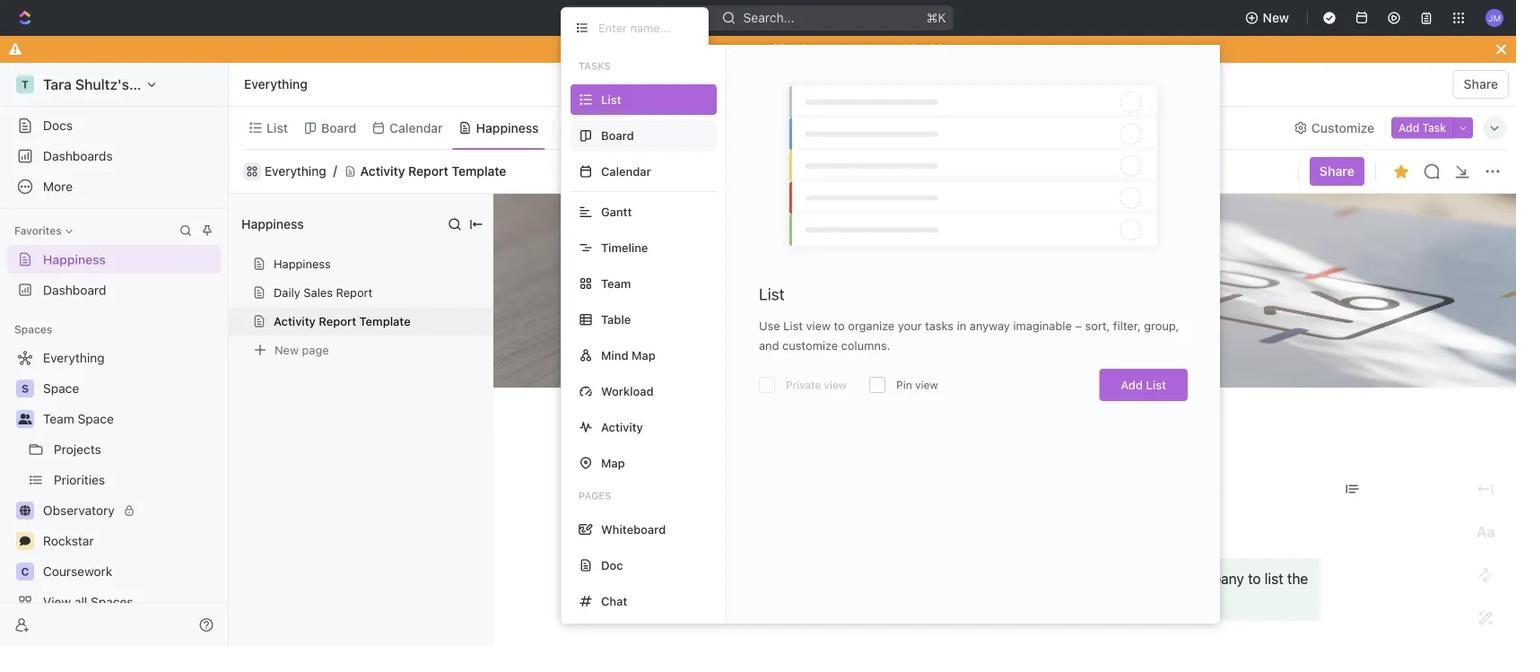 Task type: vqa. For each thing, say whether or not it's contained in the screenshot.
No most used docs image
no



Task type: locate. For each thing, give the bounding box(es) containing it.
filter,
[[1114, 319, 1141, 333]]

1 horizontal spatial team
[[601, 277, 631, 290]]

activity report template down the calendar link
[[361, 164, 507, 179]]

task
[[1423, 122, 1447, 134]]

2 vertical spatial add
[[695, 432, 718, 447]]

gantt
[[601, 205, 632, 219]]

do
[[568, 42, 585, 57]]

dashboard
[[43, 283, 106, 298]]

1 horizontal spatial add
[[1121, 378, 1144, 392]]

board down tasks
[[601, 129, 634, 142]]

0 vertical spatial map
[[632, 349, 656, 362]]

board
[[321, 120, 357, 135], [601, 129, 634, 142]]

0 horizontal spatial and
[[759, 339, 780, 352]]

time.
[[1169, 592, 1202, 609]]

view
[[585, 120, 614, 135]]

everything link
[[240, 74, 312, 95], [265, 164, 326, 179]]

1 vertical spatial activity report template
[[274, 315, 411, 328]]

workload
[[601, 385, 654, 398]]

list link
[[263, 115, 288, 140]]

1 vertical spatial add
[[1121, 378, 1144, 392]]

0 horizontal spatial is
[[902, 570, 913, 587]]

2 horizontal spatial to
[[1249, 570, 1262, 587]]

to left the list on the bottom right
[[1249, 570, 1262, 587]]

1 horizontal spatial share
[[1465, 77, 1499, 92]]

add for add task
[[1399, 122, 1420, 134]]

1 vertical spatial everything
[[265, 164, 326, 179]]

activity report template down 'daily sales report'
[[274, 315, 411, 328]]

new for new page
[[275, 343, 299, 357]]

2 horizontal spatial add
[[1399, 122, 1420, 134]]

team up table
[[601, 277, 631, 290]]

team
[[601, 277, 631, 290], [43, 412, 74, 426]]

0 vertical spatial share
[[1465, 77, 1499, 92]]

team for team space
[[43, 412, 74, 426]]

view
[[806, 319, 831, 333], [824, 379, 847, 391], [916, 379, 939, 391]]

calendar right board link on the left top
[[390, 120, 443, 135]]

of down or
[[1152, 592, 1165, 609]]

view up customize
[[806, 319, 831, 333]]

1 horizontal spatial to
[[834, 319, 845, 333]]

everything up list link
[[244, 77, 308, 92]]

projects,
[[836, 592, 893, 609]]

is right "that"
[[1027, 570, 1038, 587]]

0 horizontal spatial new
[[275, 343, 299, 357]]

enable
[[847, 42, 887, 57]]

1 vertical spatial map
[[601, 456, 625, 470]]

view right pin on the bottom right of the page
[[916, 379, 939, 391]]

add list
[[1121, 378, 1167, 392]]

0 vertical spatial happiness link
[[473, 115, 539, 140]]

mind map
[[601, 349, 656, 362]]

activity down the comment
[[675, 455, 803, 497]]

0 horizontal spatial calendar
[[390, 120, 443, 135]]

0 vertical spatial team
[[601, 277, 631, 290]]

activity up outcomes
[[739, 570, 788, 587]]

1 horizontal spatial is
[[1027, 570, 1038, 587]]

list left board link on the left top
[[267, 120, 288, 135]]

enable
[[660, 42, 700, 57]]

1 vertical spatial team
[[43, 412, 74, 426]]

of left their
[[786, 592, 799, 609]]

and down use
[[759, 339, 780, 352]]

everything
[[244, 77, 308, 92], [265, 164, 326, 179]]

add
[[1399, 122, 1420, 134], [1121, 378, 1144, 392], [695, 432, 718, 447]]

an
[[718, 570, 736, 587]]

everything inside everything link
[[244, 77, 308, 92]]

by
[[1077, 570, 1093, 587]]

and
[[759, 339, 780, 352], [897, 592, 921, 609]]

0 horizontal spatial team
[[43, 412, 74, 426]]

0 vertical spatial to
[[645, 42, 657, 57]]

to
[[645, 42, 657, 57], [834, 319, 845, 333], [1249, 570, 1262, 587]]

view for private
[[824, 379, 847, 391]]

everything down list link
[[265, 164, 326, 179]]

table
[[601, 313, 631, 326]]

add inside button
[[1399, 122, 1420, 134]]

1 horizontal spatial calendar
[[601, 165, 651, 178]]

calendar
[[390, 120, 443, 135], [601, 165, 651, 178]]

share
[[1465, 77, 1499, 92], [1320, 164, 1355, 179]]

add task button
[[1392, 117, 1454, 139]]

0 horizontal spatial map
[[601, 456, 625, 470]]

columns.
[[842, 339, 891, 352]]

board right list link
[[321, 120, 357, 135]]

activity inside an activity report template is a document that is used by a person or a company to list the outcomes of their projects, and other activities over a given period of time.
[[739, 570, 788, 587]]

add down filter, at right
[[1121, 378, 1144, 392]]

Enter name... field
[[597, 20, 694, 35]]

new for new
[[1263, 10, 1290, 25]]

view button
[[561, 115, 620, 140]]

everything link up list link
[[240, 74, 312, 95]]

is left document
[[902, 570, 913, 587]]

everything for the top everything link
[[244, 77, 308, 92]]

and left other
[[897, 592, 921, 609]]

a left document
[[917, 570, 924, 587]]

favorites
[[14, 224, 62, 237]]

and inside the use list view to organize your tasks in anyway imaginable – sort, filter, group, and customize columns.
[[759, 339, 780, 352]]

0 vertical spatial everything
[[244, 77, 308, 92]]

1 vertical spatial share
[[1320, 164, 1355, 179]]

0 horizontal spatial happiness link
[[7, 245, 221, 274]]

new button
[[1238, 4, 1301, 32]]

and inside an activity report template is a document that is used by a person or a company to list the outcomes of their projects, and other activities over a given period of time.
[[897, 592, 921, 609]]

template inside an activity report template is a document that is used by a person or a company to list the outcomes of their projects, and other activities over a given period of time.
[[839, 570, 899, 587]]

1 vertical spatial to
[[834, 319, 845, 333]]

0 horizontal spatial share
[[1320, 164, 1355, 179]]

favorites button
[[7, 220, 80, 241]]

new inside button
[[1263, 10, 1290, 25]]

customize
[[783, 339, 838, 352]]

add left 'task'
[[1399, 122, 1420, 134]]

list right use
[[784, 319, 803, 333]]

list up use
[[759, 285, 785, 304]]

template
[[452, 164, 507, 179], [360, 315, 411, 328], [931, 455, 1084, 497], [839, 570, 899, 587]]

calendar link
[[386, 115, 443, 140]]

–
[[1076, 319, 1083, 333]]

team right the user group image
[[43, 412, 74, 426]]

this
[[927, 42, 949, 57]]

document
[[928, 570, 994, 587]]

use
[[759, 319, 781, 333]]

1 vertical spatial new
[[275, 343, 299, 357]]

do you want to enable browser notifications? enable hide this
[[568, 42, 949, 57]]

calendar up gantt
[[601, 165, 651, 178]]

to down enter name... 'field'
[[645, 42, 657, 57]]

map up pages
[[601, 456, 625, 470]]

map right 'mind'
[[632, 349, 656, 362]]

of
[[786, 592, 799, 609], [1152, 592, 1165, 609]]

1 vertical spatial and
[[897, 592, 921, 609]]

0 vertical spatial and
[[759, 339, 780, 352]]

activity inside add comment activity report template
[[675, 455, 803, 497]]

sort,
[[1086, 319, 1111, 333]]

0 vertical spatial new
[[1263, 10, 1290, 25]]

0 horizontal spatial to
[[645, 42, 657, 57]]

list
[[267, 120, 288, 135], [759, 285, 785, 304], [784, 319, 803, 333], [1147, 378, 1167, 392]]

0 horizontal spatial add
[[695, 432, 718, 447]]

happiness link up dashboard link
[[7, 245, 221, 274]]

to left organize in the right of the page
[[834, 319, 845, 333]]

1 horizontal spatial map
[[632, 349, 656, 362]]

1 horizontal spatial of
[[1152, 592, 1165, 609]]

mind
[[601, 349, 629, 362]]

view right private
[[824, 379, 847, 391]]

new
[[1263, 10, 1290, 25], [275, 343, 299, 357]]

happiness
[[476, 120, 539, 135], [241, 217, 304, 232], [43, 252, 106, 267], [274, 257, 331, 271]]

1 horizontal spatial new
[[1263, 10, 1290, 25]]

a
[[917, 570, 924, 587], [1096, 570, 1104, 587], [1174, 570, 1181, 587], [1057, 592, 1064, 609]]

add inside add comment activity report template
[[695, 432, 718, 447]]

is
[[902, 570, 913, 587], [1027, 570, 1038, 587]]

2 vertical spatial to
[[1249, 570, 1262, 587]]

happiness link left view dropdown button
[[473, 115, 539, 140]]

hide
[[896, 42, 924, 57]]

0 vertical spatial activity report template
[[361, 164, 507, 179]]

0 horizontal spatial of
[[786, 592, 799, 609]]

team inside team space link
[[43, 412, 74, 426]]

1 horizontal spatial and
[[897, 592, 921, 609]]

add left the comment
[[695, 432, 718, 447]]

0 vertical spatial add
[[1399, 122, 1420, 134]]

add for add list
[[1121, 378, 1144, 392]]

activity
[[361, 164, 405, 179], [274, 315, 316, 328], [601, 421, 643, 434], [675, 455, 803, 497], [739, 570, 788, 587]]

to inside the use list view to organize your tasks in anyway imaginable – sort, filter, group, and customize columns.
[[834, 319, 845, 333]]

other
[[925, 592, 959, 609]]

view button
[[561, 107, 620, 149]]

activity report template
[[361, 164, 507, 179], [274, 315, 411, 328]]

team for team
[[601, 277, 631, 290]]

everything link down list link
[[265, 164, 326, 179]]

new page
[[275, 343, 329, 357]]

to for organize
[[834, 319, 845, 333]]



Task type: describe. For each thing, give the bounding box(es) containing it.
1 horizontal spatial board
[[601, 129, 634, 142]]

timeline
[[601, 241, 648, 254]]

activity up new page
[[274, 315, 316, 328]]

or
[[1157, 570, 1170, 587]]

everything for bottommost everything link
[[265, 164, 326, 179]]

browser
[[703, 42, 751, 57]]

docs
[[43, 118, 73, 133]]

private
[[786, 379, 821, 391]]

1 of from the left
[[786, 592, 799, 609]]

notifications?
[[755, 42, 835, 57]]

view for pin
[[916, 379, 939, 391]]

0 vertical spatial calendar
[[390, 120, 443, 135]]

pin
[[897, 379, 913, 391]]

activity down workload
[[601, 421, 643, 434]]

1 is from the left
[[902, 570, 913, 587]]

in
[[957, 319, 967, 333]]

dashboards link
[[7, 142, 221, 171]]

tasks
[[579, 60, 611, 72]]

add for add comment activity report template
[[695, 432, 718, 447]]

board link
[[318, 115, 357, 140]]

sales
[[304, 286, 333, 299]]

use list view to organize your tasks in anyway imaginable – sort, filter, group, and customize columns.
[[759, 319, 1180, 352]]

1 vertical spatial happiness link
[[7, 245, 221, 274]]

daily sales report
[[274, 286, 373, 299]]

company
[[1185, 570, 1245, 587]]

space
[[78, 412, 114, 426]]

you
[[588, 42, 610, 57]]

0 horizontal spatial board
[[321, 120, 357, 135]]

0 vertical spatial everything link
[[240, 74, 312, 95]]

1 vertical spatial everything link
[[265, 164, 326, 179]]

period
[[1107, 592, 1149, 609]]

anyway
[[970, 319, 1011, 333]]

view inside the use list view to organize your tasks in anyway imaginable – sort, filter, group, and customize columns.
[[806, 319, 831, 333]]

pin view
[[897, 379, 939, 391]]

customize
[[1312, 120, 1375, 135]]

list
[[1265, 570, 1284, 587]]

report inside an activity report template is a document that is used by a person or a company to list the outcomes of their projects, and other activities over a given period of time.
[[791, 570, 835, 587]]

your
[[898, 319, 922, 333]]

report inside add comment activity report template
[[810, 455, 923, 497]]

comment
[[721, 432, 776, 447]]

given
[[1068, 592, 1103, 609]]

doc
[[601, 559, 623, 572]]

2 of from the left
[[1152, 592, 1165, 609]]

add task
[[1399, 122, 1447, 134]]

tasks
[[926, 319, 954, 333]]

dashboards
[[43, 149, 113, 163]]

their
[[803, 592, 833, 609]]

list down group,
[[1147, 378, 1167, 392]]

search...
[[744, 10, 795, 25]]

activities
[[963, 592, 1021, 609]]

an activity report template is a document that is used by a person or a company to list the outcomes of their projects, and other activities over a given period of time.
[[718, 570, 1313, 609]]

private view
[[786, 379, 847, 391]]

over
[[1025, 592, 1053, 609]]

page
[[302, 343, 329, 357]]

happiness inside sidebar navigation
[[43, 252, 106, 267]]

list inside the use list view to organize your tasks in anyway imaginable – sort, filter, group, and customize columns.
[[784, 319, 803, 333]]

imaginable
[[1014, 319, 1073, 333]]

the
[[1288, 570, 1309, 587]]

group,
[[1145, 319, 1180, 333]]

user group image
[[18, 414, 32, 425]]

1 horizontal spatial happiness link
[[473, 115, 539, 140]]

person
[[1108, 570, 1153, 587]]

share button
[[1454, 70, 1510, 99]]

pages
[[579, 490, 612, 502]]

whiteboard
[[601, 523, 666, 536]]

team space
[[43, 412, 114, 426]]

daily
[[274, 286, 301, 299]]

add comment activity report template
[[675, 432, 1084, 497]]

that
[[998, 570, 1023, 587]]

share inside button
[[1465, 77, 1499, 92]]

activity down the calendar link
[[361, 164, 405, 179]]

sidebar navigation
[[0, 63, 229, 646]]

used
[[1041, 570, 1073, 587]]

chat
[[601, 595, 628, 608]]

2 is from the left
[[1027, 570, 1038, 587]]

1 vertical spatial calendar
[[601, 165, 651, 178]]

docs link
[[7, 111, 221, 140]]

team space link
[[43, 405, 217, 434]]

list inside list link
[[267, 120, 288, 135]]

customize button
[[1289, 115, 1381, 140]]

spaces
[[14, 323, 52, 336]]

⌘k
[[927, 10, 947, 25]]

want
[[613, 42, 642, 57]]

to inside an activity report template is a document that is used by a person or a company to list the outcomes of their projects, and other activities over a given period of time.
[[1249, 570, 1262, 587]]

a right or
[[1174, 570, 1181, 587]]

outcomes
[[718, 592, 783, 609]]

to for enable
[[645, 42, 657, 57]]

a right over
[[1057, 592, 1064, 609]]

dashboard link
[[7, 276, 221, 304]]

a right by
[[1096, 570, 1104, 587]]

template inside add comment activity report template
[[931, 455, 1084, 497]]

organize
[[848, 319, 895, 333]]



